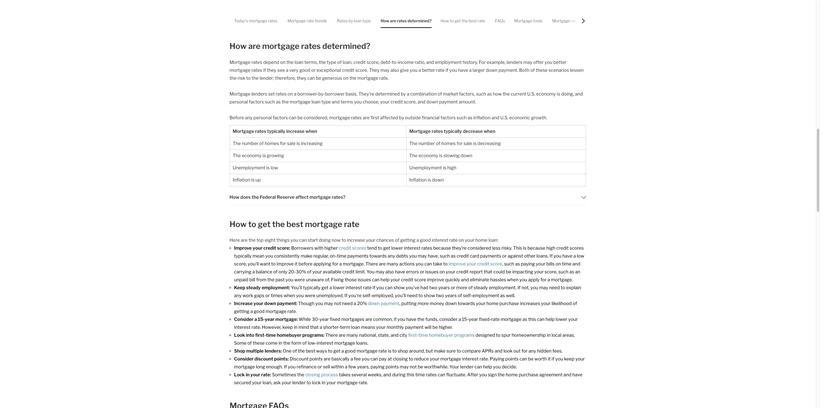 Task type: describe. For each thing, give the bounding box(es) containing it.
1 vertical spatial two
[[437, 293, 445, 299]]

1 horizontal spatial points
[[386, 365, 399, 370]]

may up both
[[524, 60, 533, 65]]

terms
[[341, 99, 354, 105]]

it inside "tend to get lower interest rates because they're considered less risky. this is because high credit scores typically mean you consistently make regular, on-time payments towards any debts you may have, such as credit card payments or against other loans. if you have a low score, you'll want to improve it before applying for a mortgage. there are many actions you can take to"
[[295, 262, 298, 267]]

1 horizontal spatial issues
[[426, 270, 439, 275]]

if left not,
[[518, 285, 521, 291]]

for right 'out'
[[522, 349, 528, 354]]

for up growing
[[280, 141, 286, 146]]

risk
[[238, 75, 246, 81]]

0 vertical spatial personal
[[230, 99, 248, 105]]

purchase inside , putting more money down towards your home purchase increases your likelihood of getting a good mortgage rate.
[[500, 301, 520, 307]]

unaware
[[306, 278, 324, 283]]

how to get the best rate
[[441, 18, 486, 23]]

can left pay
[[371, 357, 378, 362]]

payment.
[[499, 68, 519, 73]]

you up market
[[450, 68, 458, 73]]

growth.
[[532, 115, 548, 120]]

0 horizontal spatial payment
[[381, 301, 400, 307]]

in inside takes several weeks, and during this time rates can fluctuate. after you sign the home purchase agreement and have secured your loan, ask your lender to lock in your mortgage rate.
[[322, 381, 326, 386]]

when inside 'you'll typically get a lower interest rate if you can show you've had two years or more of steady employment. if not, you may need to explain any work gaps or times when you were unemployed. if you're self-employed, you'll need to show two years of self-employment as well.'
[[284, 293, 295, 299]]

improve your credit score
[[449, 262, 503, 267]]

putting
[[402, 301, 417, 307]]

and up paying
[[495, 349, 503, 354]]

mortgage rate trends
[[288, 18, 327, 23]]

or right gaps at the left of page
[[266, 293, 270, 299]]

carrying
[[234, 270, 252, 275]]

score, inside the , such as paying your bills on time and carrying a balance of only 20-30% of your available credit limit. you may also have errors or issues on your credit report that could be impacting your score, such as an unpaid bill from the past you were unaware of. fixing those issues can help your credit score improve quickly and eliminate hassles when you apply for a mortgage.
[[545, 270, 558, 275]]

down payment link
[[368, 301, 400, 307]]

lower inside while 30-year fixed mortgages are common, if you have the funds, consider a 15-year fixed-rate mortgage as this can help lower your interest rate. however, keep in mind that a shorter-term loan means your monthly payment will be higher.
[[556, 317, 568, 323]]

applying
[[314, 262, 332, 267]]

when inside the , such as paying your bills on time and carrying a balance of only 20-30% of your available credit limit. you may also have errors or issues on your credit report that could be impacting your score, such as an unpaid bill from the past you were unaware of. fixing those issues can help your credit score improve quickly and eliminate hassles when you apply for a mortgage.
[[508, 278, 519, 283]]

and right agreement
[[564, 373, 572, 378]]

is left up
[[251, 177, 255, 183]]

is inside mortgage rates depend on the loan terms, the type of loan, credit score, debt-to-income ratio, and employment history. for example, lenders may offer you better mortgage rates if they see a very good or exceptional credit score. they may also give you a better rate if you have a larger down payment. both of these scenarios lessen the risk to the lender; therefore, they can be generous on the mortgage rate. mortgage lenders set rates on a borrower-by-borrower basis. they're determined by a combination of market factors, such as how the current u.s. economy is doing, and personal factors such as the mortgage loan type and terms you choose, your credit score, and down payment amount. before any personal factors can be considered, mortgage rates are first affected by outside financial factors such as inflation and u.s. economic growth.
[[557, 91, 561, 97]]

high inside "tend to get lower interest rates because they're considered less risky. this is because high credit scores typically mean you consistently make regular, on-time payments towards any debts you may have, such as credit card payments or against other loans. if you have a low score, you'll want to improve it before applying for a mortgage. there are many actions you can take to"
[[547, 246, 556, 251]]

october
[[258, 22, 273, 27]]

spur
[[502, 333, 511, 338]]

2 vertical spatial best
[[306, 349, 316, 354]]

you right the 'offer'
[[545, 60, 553, 65]]

as down against
[[516, 262, 521, 267]]

have inside mortgage rates depend on the loan terms, the type of loan, credit score, debt-to-income ratio, and employment history. for example, lenders may offer you better mortgage rates if they see a very good or exceptional credit score. they may also give you a better rate if you have a larger down payment. both of these scenarios lessen the risk to the lender; therefore, they can be generous on the mortgage rate. mortgage lenders set rates on a borrower-by-borrower basis. they're determined by a combination of market factors, such as how the current u.s. economy is doing, and personal factors such as the mortgage loan type and terms you choose, your credit score, and down payment amount. before any personal factors can be considered, mortgage rates are first affected by outside financial factors such as inflation and u.s. economic growth.
[[459, 68, 469, 73]]

or inside the , such as paying your bills on time and carrying a balance of only 20-30% of your available credit limit. you may also have errors or issues on your credit report that could be impacting your score, such as an unpaid bill from the past you were unaware of. fixing those issues can help your credit score improve quickly and eliminate hassles when you apply for a mortgage.
[[420, 270, 425, 275]]

0 vertical spatial two
[[430, 285, 438, 291]]

discount
[[290, 357, 309, 362]]

ways
[[317, 349, 327, 354]]

closing inside discount points are basically a fee you can pay at closing to reduce your mortgage interest rate. paying points can be worth it if you keep your mortgage long enough. if you refinance or sell within a few years, paying points may not be worthwhile. your lender can help you decide.
[[393, 357, 408, 362]]

balance
[[256, 270, 273, 275]]

may inside "tend to get lower interest rates because they're considered less risky. this is because high credit scores typically mean you consistently make regular, on-time payments towards any debts you may have, such as credit card payments or against other loans. if you have a low score, you'll want to improve it before applying for a mortgage. there are many actions you can take to"
[[418, 254, 427, 259]]

0 vertical spatial type
[[363, 18, 371, 23]]

employment:
[[262, 285, 290, 291]]

you'll inside "tend to get lower interest rates because they're considered less risky. this is because high credit scores typically mean you consistently make regular, on-time payments towards any debts you may have, such as credit card payments or against other loans. if you have a low score, you'll want to improve it before applying for a mortgage. there are many actions you can take to"
[[248, 262, 259, 267]]

mortgage down 'risk' at the top left
[[230, 91, 251, 97]]

had
[[421, 285, 429, 291]]

2 year from the left
[[320, 317, 329, 323]]

can up "after"
[[475, 365, 483, 370]]

loan, inside takes several weeks, and during this time rates can fluctuate. after you sign the home purchase agreement and have secured your loan, ask your lender to lock in your mortgage rate.
[[263, 381, 273, 386]]

as left how
[[488, 91, 492, 97]]

quickly
[[446, 278, 461, 283]]

reduce
[[415, 357, 429, 362]]

2 horizontal spatial factors
[[441, 115, 456, 120]]

0 vertical spatial years
[[439, 285, 450, 291]]

funds,
[[426, 317, 439, 323]]

time down will
[[419, 333, 429, 338]]

this
[[514, 246, 523, 251]]

around,
[[409, 349, 425, 354]]

0 horizontal spatial closing
[[306, 373, 321, 378]]

the inside the , such as paying your bills on time and carrying a balance of only 20-30% of your available credit limit. you may also have errors or issues on your credit report that could be impacting your score, such as an unpaid bill from the past you were unaware of. fixing those issues can help your credit score improve quickly and eliminate hassles when you apply for a mortgage.
[[268, 278, 275, 283]]

best for mortgage
[[287, 220, 304, 229]]

have inside while 30-year fixed mortgages are common, if you have the funds, consider a 15-year fixed-rate mortgage as this can help lower your interest rate. however, keep in mind that a shorter-term loan means your monthly payment will be higher.
[[407, 317, 417, 323]]

of up the economy is growing at the top of page
[[260, 141, 264, 146]]

means
[[361, 325, 376, 330]]

is down unemployment is high
[[428, 177, 432, 183]]

loan inside while 30-year fixed mortgages are common, if you have the funds, consider a 15-year fixed-rate mortgage as this can help lower your interest rate. however, keep in mind that a shorter-term loan means your monthly payment will be higher.
[[352, 325, 360, 330]]

you down 'apply'
[[531, 285, 539, 291]]

rate inside 'you'll typically get a lower interest rate if you can show you've had two years or more of steady employment. if not, you may need to explain any work gaps or times when you were unemployed. if you're self-employed, you'll need to show two years of self-employment as well.'
[[363, 285, 372, 291]]

therefore,
[[275, 75, 296, 81]]

factors,
[[460, 91, 476, 97]]

typically inside "tend to get lower interest rates because they're considered less risky. this is because high credit scores typically mean you consistently make regular, on-time payments towards any debts you may have, such as credit card payments or against other loans. if you have a low score, you'll want to improve it before applying for a mortgage. there are many actions you can take to"
[[234, 254, 252, 259]]

can up the borrowers
[[300, 238, 307, 243]]

faqs
[[496, 18, 506, 23]]

be down exceptional
[[316, 75, 322, 81]]

3 year from the left
[[469, 317, 479, 323]]

exceptional
[[317, 68, 341, 73]]

is down decrease
[[474, 141, 477, 146]]

agreement
[[540, 373, 563, 378]]

is down growing
[[267, 165, 270, 171]]

if up market
[[446, 68, 449, 73]]

trends
[[315, 18, 327, 23]]

improve your credit score link
[[449, 262, 503, 267]]

such left an
[[559, 270, 569, 275]]

to inside designed to spur homeownership in local areas. some of these come in the form of low-interest mortgage loans.
[[497, 333, 501, 338]]

0 vertical spatial u.s.
[[528, 91, 536, 97]]

an
[[576, 270, 581, 275]]

are right details
[[390, 18, 397, 23]]

icanbuy
[[335, 22, 349, 27]]

get for rates
[[384, 246, 391, 251]]

borrower
[[326, 91, 345, 97]]

give
[[401, 68, 409, 73]]

how are rates determined? link
[[381, 14, 432, 28]]

on down 'therefore,'
[[288, 91, 293, 97]]

be inside while 30-year fixed mortgages are common, if you have the funds, consider a 15-year fixed-rate mortgage as this can help lower your interest rate. however, keep in mind that a shorter-term loan means your monthly payment will be higher.
[[433, 325, 438, 330]]

not,
[[522, 285, 530, 291]]

inflation is up
[[233, 177, 261, 183]]

work
[[243, 293, 253, 299]]

1 horizontal spatial show
[[424, 293, 436, 299]]

0 horizontal spatial show
[[394, 285, 405, 291]]

good up fee
[[345, 349, 356, 354]]

1 self- from the left
[[363, 293, 372, 299]]

mortgage news
[[553, 18, 582, 23]]

you up want
[[266, 254, 273, 259]]

2 homebuyer from the left
[[430, 333, 454, 338]]

for down mortgage rates typically decrease when
[[457, 141, 463, 146]]

1 horizontal spatial personal
[[254, 115, 272, 120]]

rate inside mortgage rates depend on the loan terms, the type of loan, credit score, debt-to-income ratio, and employment history. for example, lenders may offer you better mortgage rates if they see a very good or exceptional credit score. they may also give you a better rate if you have a larger down payment. both of these scenarios lessen the risk to the lender; therefore, they can be generous on the mortgage rate. mortgage lenders set rates on a borrower-by-borrower basis. they're determined by a combination of market factors, such as how the current u.s. economy is doing, and personal factors such as the mortgage loan type and terms you choose, your credit score, and down payment amount. before any personal factors can be considered, mortgage rates are first affected by outside financial factors such as inflation and u.s. economic growth.
[[437, 68, 445, 73]]

by right determined
[[401, 91, 406, 97]]

designed to spur homeownership in local areas. some of these come in the form of low-interest mortgage loans.
[[234, 333, 576, 346]]

1 vertical spatial type
[[327, 60, 337, 65]]

pay
[[379, 357, 387, 362]]

doing,
[[562, 91, 575, 97]]

, for putting
[[400, 301, 401, 307]]

and down borrower on the left of the page
[[332, 99, 340, 105]]

15- inside while 30-year fixed mortgages are common, if you have the funds, consider a 15-year fixed-rate mortgage as this can help lower your interest rate. however, keep in mind that a shorter-term loan means your monthly payment will be higher.
[[462, 317, 469, 323]]

current
[[511, 91, 527, 97]]

first-time homebuyer programs link
[[409, 333, 475, 338]]

interest inside while 30-year fixed mortgages are common, if you have the funds, consider a 15-year fixed-rate mortgage as this can help lower your interest rate. however, keep in mind that a shorter-term loan means your monthly payment will be higher.
[[234, 325, 251, 330]]

start
[[308, 238, 318, 243]]

last
[[232, 22, 240, 27]]

good up have,
[[420, 238, 431, 243]]

you down the basis.
[[354, 99, 362, 105]]

is down the economy is slowing down
[[443, 165, 447, 171]]

are inside while 30-year fixed mortgages are common, if you have the funds, consider a 15-year fixed-rate mortgage as this can help lower your interest rate. however, keep in mind that a shorter-term loan means your monthly payment will be higher.
[[366, 317, 373, 323]]

get for interest
[[322, 285, 329, 291]]

payment inside mortgage rates depend on the loan terms, the type of loan, credit score, debt-to-income ratio, and employment history. for example, lenders may offer you better mortgage rates if they see a very good or exceptional credit score. they may also give you a better rate if you have a larger down payment. both of these scenarios lessen the risk to the lender; therefore, they can be generous on the mortgage rate. mortgage lenders set rates on a borrower-by-borrower basis. they're determined by a combination of market factors, such as how the current u.s. economy is doing, and personal factors such as the mortgage loan type and terms you choose, your credit score, and down payment amount. before any personal factors can be considered, mortgage rates are first affected by outside financial factors such as inflation and u.s. economic growth.
[[440, 99, 458, 105]]

lender;
[[260, 75, 274, 81]]

1 horizontal spatial determined?
[[408, 18, 432, 23]]

amount.
[[459, 99, 477, 105]]

1 horizontal spatial score
[[491, 262, 503, 267]]

how for how does the federal reserve affect mortgage rates?
[[230, 195, 240, 200]]

data provided by icanbuy | rate details
[[303, 22, 374, 27]]

the for the number of homes for sale is decreasing
[[410, 141, 418, 146]]

are down 'term'
[[339, 333, 346, 338]]

0 vertical spatial they
[[267, 68, 277, 73]]

1 scores from the left
[[353, 246, 367, 251]]

of right 30%
[[307, 270, 312, 275]]

you down 20-
[[286, 278, 294, 283]]

get for rate
[[455, 18, 461, 23]]

when up increasing
[[306, 129, 318, 134]]

regular,
[[314, 254, 329, 259]]

typically up the number of homes for sale is increasing on the left top of the page
[[267, 129, 286, 134]]

today's mortgage rates link
[[234, 14, 278, 28]]

0 horizontal spatial there
[[326, 333, 338, 338]]

takes several weeks, and during this time rates can fluctuate. after you sign the home purchase agreement and have secured your loan, ask your lender to lock in your mortgage rate.
[[234, 373, 584, 386]]

you up improve your credit score: borrowers with higher credit scores
[[291, 238, 299, 243]]

you up employed,
[[377, 285, 384, 291]]

as inside while 30-year fixed mortgages are common, if you have the funds, consider a 15-year fixed-rate mortgage as this can help lower your interest rate. however, keep in mind that a shorter-term loan means your monthly payment will be higher.
[[523, 317, 528, 323]]

you up errors
[[416, 262, 424, 267]]

of left low-
[[303, 341, 307, 346]]

now
[[332, 238, 341, 243]]

mortgage tools
[[515, 18, 543, 23]]

score, up they
[[367, 60, 380, 65]]

you down you'll on the left bottom of page
[[296, 293, 304, 299]]

30-
[[312, 317, 320, 323]]

mortgage for mortgage rates typically increase when
[[233, 129, 254, 134]]

0 vertical spatial home
[[476, 238, 488, 243]]

can inside 'you'll typically get a lower interest rate if you can show you've had two years or more of steady employment. if not, you may need to explain any work gaps or times when you were unemployed. if you're self-employed, you'll need to show two years of self-employment as well.'
[[385, 285, 393, 291]]

look
[[504, 349, 513, 354]]

typically up the number of homes for sale is decreasing
[[444, 129, 462, 134]]

this inside takes several weeks, and during this time rates can fluctuate. after you sign the home purchase agreement and have secured your loan, ask your lender to lock in your mortgage rate.
[[407, 373, 415, 378]]

down down combination on the top
[[427, 99, 439, 105]]

loan down by-
[[312, 99, 321, 105]]

of left only
[[274, 270, 278, 275]]

as inside "tend to get lower interest rates because they're considered less risky. this is because high credit scores typically mean you consistently make regular, on-time payments towards any debts you may have, such as credit card payments or against other loans. if you have a low score, you'll want to improve it before applying for a mortgage. there are many actions you can take to"
[[451, 254, 456, 259]]

as inside 'you'll typically get a lower interest rate if you can show you've had two years or more of steady employment. if not, you may need to explain any work gaps or times when you were unemployed. if you're self-employed, you'll need to show two years of self-employment as well.'
[[501, 293, 506, 299]]

have inside "tend to get lower interest rates because they're considered less risky. this is because high credit scores typically mean you consistently make regular, on-time payments towards any debts you may have, such as credit card payments or against other loans. if you have a low score, you'll want to improve it before applying for a mortgage. there are many actions you can take to"
[[563, 254, 573, 259]]

and down monthly
[[391, 333, 399, 338]]

1 year from the left
[[265, 317, 275, 323]]

such inside "tend to get lower interest rates because they're considered less risky. this is because high credit scores typically mean you consistently make regular, on-time payments towards any debts you may have, such as credit card payments or against other loans. if you have a low score, you'll want to improve it before applying for a mortgage. there are many actions you can take to"
[[440, 254, 450, 259]]

news
[[572, 18, 582, 23]]

if inside discount points are basically a fee you can pay at closing to reduce your mortgage interest rate. paying points can be worth it if you keep your mortgage long enough. if you refinance or sell within a few years, paying points may not be worthwhile. your lender can help you decide.
[[284, 365, 287, 370]]

score, down combination on the top
[[404, 99, 417, 105]]

1 vertical spatial better
[[422, 68, 436, 73]]

rate. inside takes several weeks, and during this time rates can fluctuate. after you sign the home purchase agreement and have secured your loan, ask your lender to lock in your mortgage rate.
[[359, 381, 369, 386]]

time up come
[[266, 333, 276, 338]]

if left you're
[[345, 293, 348, 299]]

1 horizontal spatial lenders
[[507, 60, 523, 65]]

as down 'therefore,'
[[276, 99, 281, 105]]

1 because from the left
[[434, 246, 452, 251]]

sure
[[447, 349, 456, 354]]

as left inflation
[[468, 115, 473, 120]]

are up improve
[[241, 238, 248, 243]]

how
[[493, 91, 502, 97]]

purchase inside takes several weeks, and during this time rates can fluctuate. after you sign the home purchase agreement and have secured your loan, ask your lender to lock in your mortgage rate.
[[519, 373, 539, 378]]

decide.
[[502, 365, 518, 370]]

how for how are rates determined?
[[381, 18, 390, 23]]

long
[[256, 365, 265, 370]]

sale for decreasing
[[464, 141, 473, 146]]

basis.
[[346, 91, 358, 97]]

basically
[[332, 357, 350, 362]]

points:
[[274, 357, 289, 362]]

by left icanbuy in the top left of the page
[[330, 22, 334, 27]]

of right one
[[293, 349, 297, 354]]

have inside the , such as paying your bills on time and carrying a balance of only 20-30% of your available credit limit. you may also have errors or issues on your credit report that could be impacting your score, such as an unpaid bill from the past you were unaware of. fixing those issues can help your credit score improve quickly and eliminate hassles when you apply for a mortgage.
[[395, 270, 406, 275]]

while
[[299, 317, 311, 323]]

rate up pay
[[379, 349, 387, 354]]

good inside , putting more money down towards your home purchase increases your likelihood of getting a good mortgage rate.
[[254, 309, 265, 315]]

1 vertical spatial determined?
[[323, 41, 371, 51]]

you down paying
[[494, 365, 501, 370]]

down right "20%"
[[368, 301, 380, 307]]

1 horizontal spatial make
[[434, 349, 446, 354]]

you down 'impacting'
[[520, 278, 528, 283]]

interest inside 'you'll typically get a lower interest rate if you can show you've had two years or more of steady employment. if not, you may need to explain any work gaps or times when you were unemployed. if you're self-employed, you'll need to show two years of self-employment as well.'
[[346, 285, 362, 291]]

1 vertical spatial increase
[[347, 238, 365, 243]]

economic
[[510, 115, 531, 120]]

you're
[[349, 293, 362, 299]]

loan up very
[[295, 60, 304, 65]]

payment:
[[277, 301, 298, 307]]

interest up have,
[[432, 238, 449, 243]]

or inside mortgage rates depend on the loan terms, the type of loan, credit score, debt-to-income ratio, and employment history. for example, lenders may offer you better mortgage rates if they see a very good or exceptional credit score. they may also give you a better rate if you have a larger down payment. both of these scenarios lessen the risk to the lender; therefore, they can be generous on the mortgage rate. mortgage lenders set rates on a borrower-by-borrower basis. they're determined by a combination of market factors, such as how the current u.s. economy is doing, and personal factors such as the mortgage loan type and terms you choose, your credit score, and down payment amount. before any personal factors can be considered, mortgage rates are first affected by outside financial factors such as inflation and u.s. economic growth.
[[312, 68, 316, 73]]

0 horizontal spatial need
[[342, 301, 353, 307]]

eight
[[265, 238, 276, 243]]

any inside "tend to get lower interest rates because they're considered less risky. this is because high credit scores typically mean you consistently make regular, on-time payments towards any debts you may have, such as credit card payments or against other loans. if you have a low score, you'll want to improve it before applying for a mortgage. there are many actions you can take to"
[[388, 254, 396, 259]]

example,
[[487, 60, 506, 65]]

consider for while 30-year fixed mortgages are common, if you have the funds, consider a 15-year fixed-rate mortgage as this can help lower your interest rate. however, keep in mind that a shorter-term loan means your monthly payment will be higher.
[[234, 317, 254, 323]]

homeownership
[[512, 333, 546, 338]]

and left during
[[384, 373, 392, 378]]

if up 'lender;'
[[263, 68, 266, 73]]

rates inside "link"
[[268, 18, 278, 23]]

0 vertical spatial better
[[554, 60, 567, 65]]

very
[[290, 68, 299, 73]]

2 horizontal spatial improve
[[449, 262, 466, 267]]

by right rates
[[349, 18, 353, 23]]

on up see
[[280, 60, 286, 65]]

well.
[[507, 293, 516, 299]]

1 horizontal spatial they
[[297, 75, 307, 81]]

such up mortgage rates typically decrease when
[[457, 115, 467, 120]]

the number of homes for sale is increasing
[[233, 141, 323, 146]]

and right doing,
[[576, 91, 584, 97]]

0 vertical spatial high
[[448, 165, 457, 171]]

0 horizontal spatial factors
[[249, 99, 264, 105]]

of up exceptional
[[338, 60, 342, 65]]

the economy is growing
[[233, 153, 284, 158]]

were inside the , such as paying your bills on time and carrying a balance of only 20-30% of your available credit limit. you may also have errors or issues on your credit report that could be impacting your score, such as an unpaid bill from the past you were unaware of. fixing those issues can help your credit score improve quickly and eliminate hassles when you apply for a mortgage.
[[295, 278, 305, 283]]

may down debt-
[[381, 68, 390, 73]]

of inside , putting more money down towards your home purchase increases your likelihood of getting a good mortgage rate.
[[573, 301, 578, 307]]

employed,
[[372, 293, 394, 299]]

these inside mortgage rates depend on the loan terms, the type of loan, credit score, debt-to-income ratio, and employment history. for example, lenders may offer you better mortgage rates if they see a very good or exceptional credit score. they may also give you a better rate if you have a larger down payment. both of these scenarios lessen the risk to the lender; therefore, they can be generous on the mortgage rate. mortgage lenders set rates on a borrower-by-borrower basis. they're determined by a combination of market factors, such as how the current u.s. economy is doing, and personal factors such as the mortgage loan type and terms you choose, your credit score, and down payment amount. before any personal factors can be considered, mortgage rates are first affected by outside financial factors such as inflation and u.s. economic growth.
[[536, 68, 548, 73]]

discount
[[255, 357, 273, 362]]

paying inside the , such as paying your bills on time and carrying a balance of only 20-30% of your available credit limit. you may also have errors or issues on your credit report that could be impacting your score, such as an unpaid bill from the past you were unaware of. fixing those issues can help your credit score improve quickly and eliminate hassles when you apply for a mortgage.
[[522, 262, 536, 267]]

towards inside , putting more money down towards your home purchase increases your likelihood of getting a good mortgage rate.
[[458, 301, 476, 307]]

2 vertical spatial type
[[322, 99, 331, 105]]

score.
[[356, 68, 368, 73]]

30%
[[296, 270, 306, 275]]

have inside takes several weeks, and during this time rates can fluctuate. after you sign the home purchase agreement and have secured your loan, ask your lender to lock in your mortgage rate.
[[573, 373, 583, 378]]

reserve
[[277, 195, 295, 200]]

mortgage for mortgage rates typically decrease when
[[410, 129, 431, 134]]

0 horizontal spatial points
[[310, 357, 323, 362]]

help inside the , such as paying your bills on time and carrying a balance of only 20-30% of your available credit limit. you may also have errors or issues on your credit report that could be impacting your score, such as an unpaid bill from the past you were unaware of. fixing those issues can help your credit score improve quickly and eliminate hassles when you apply for a mortgage.
[[381, 278, 390, 283]]

mortgage rates depend on the loan terms, the type of loan, credit score, debt-to-income ratio, and employment history. for example, lenders may offer you better mortgage rates if they see a very good or exceptional credit score. they may also give you a better rate if you have a larger down payment. both of these scenarios lessen the risk to the lender; therefore, they can be generous on the mortgage rate. mortgage lenders set rates on a borrower-by-borrower basis. they're determined by a combination of market factors, such as how the current u.s. economy is doing, and personal factors such as the mortgage loan type and terms you choose, your credit score, and down payment amount. before any personal factors can be considered, mortgage rates are first affected by outside financial factors such as inflation and u.s. economic growth.
[[230, 60, 585, 120]]

down down unemployment is high
[[433, 177, 444, 183]]

the economy is slowing down
[[410, 153, 473, 158]]

0 horizontal spatial low
[[271, 165, 278, 171]]

also inside mortgage rates depend on the loan terms, the type of loan, credit score, debt-to-income ratio, and employment history. for example, lenders may offer you better mortgage rates if they see a very good or exceptional credit score. they may also give you a better rate if you have a larger down payment. both of these scenarios lessen the risk to the lender; therefore, they can be generous on the mortgage rate. mortgage lenders set rates on a borrower-by-borrower basis. they're determined by a combination of market factors, such as how the current u.s. economy is doing, and personal factors such as the mortgage loan type and terms you choose, your credit score, and down payment amount. before any personal factors can be considered, mortgage rates are first affected by outside financial factors such as inflation and u.s. economic growth.
[[391, 68, 400, 73]]

you right though
[[316, 301, 323, 307]]

lenders:
[[265, 349, 282, 354]]

you'll inside 'you'll typically get a lower interest rate if you can show you've had two years or more of steady employment. if not, you may need to explain any work gaps or times when you were unemployed. if you're self-employed, you'll need to show two years of self-employment as well.'
[[395, 293, 406, 299]]

can inside takes several weeks, and during this time rates can fluctuate. after you sign the home purchase agreement and have secured your loan, ask your lender to lock in your mortgage rate.
[[438, 373, 446, 378]]

a inside 'you'll typically get a lower interest rate if you can show you've had two years or more of steady employment. if not, you may need to explain any work gaps or times when you were unemployed. if you're self-employed, you'll need to show two years of self-employment as well.'
[[330, 285, 332, 291]]

enough.
[[266, 365, 283, 370]]

you up lock in your rate: sometimes the closing process
[[288, 365, 296, 370]]

be down reduce
[[418, 365, 424, 370]]

score, inside "tend to get lower interest rates because they're considered less risky. this is because high credit scores typically mean you consistently make regular, on-time payments towards any debts you may have, such as credit card payments or against other loans. if you have a low score, you'll want to improve it before applying for a mortgage. there are many actions you can take to"
[[234, 262, 247, 267]]

the inside while 30-year fixed mortgages are common, if you have the funds, consider a 15-year fixed-rate mortgage as this can help lower your interest rate. however, keep in mind that a shorter-term loan means your monthly payment will be higher.
[[418, 317, 425, 323]]

rate. inside mortgage rates depend on the loan terms, the type of loan, credit score, debt-to-income ratio, and employment history. for example, lenders may offer you better mortgage rates if they see a very good or exceptional credit score. they may also give you a better rate if you have a larger down payment. both of these scenarios lessen the risk to the lender; therefore, they can be generous on the mortgage rate. mortgage lenders set rates on a borrower-by-borrower basis. they're determined by a combination of market factors, such as how the current u.s. economy is doing, and personal factors such as the mortgage loan type and terms you choose, your credit score, and down payment amount. before any personal factors can be considered, mortgage rates are first affected by outside financial factors such as inflation and u.s. economic growth.
[[380, 75, 389, 81]]

that inside while 30-year fixed mortgages are common, if you have the funds, consider a 15-year fixed-rate mortgage as this can help lower your interest rate. however, keep in mind that a shorter-term loan means your monthly payment will be higher.
[[310, 325, 319, 330]]

1 horizontal spatial factors
[[273, 115, 288, 120]]

can down 'out'
[[520, 357, 528, 362]]

any inside 'you'll typically get a lower interest rate if you can show you've had two years or more of steady employment. if not, you may need to explain any work gaps or times when you were unemployed. if you're self-employed, you'll need to show two years of self-employment as well.'
[[234, 293, 242, 299]]

interest inside designed to spur homeownership in local areas. some of these come in the form of low-interest mortgage loans.
[[317, 341, 334, 346]]

2 horizontal spatial points
[[506, 357, 519, 362]]

0 horizontal spatial many
[[347, 333, 359, 338]]

of down eliminate
[[469, 285, 473, 291]]

you up bills
[[554, 254, 562, 259]]

1 homebuyer from the left
[[277, 333, 302, 338]]

the for the number of homes for sale is increasing
[[233, 141, 241, 146]]

time inside takes several weeks, and during this time rates can fluctuate. after you sign the home purchase agreement and have secured your loan, ask your lender to lock in your mortgage rate.
[[416, 373, 425, 378]]

however,
[[262, 325, 282, 330]]

any up worth
[[529, 349, 537, 354]]

low inside "tend to get lower interest rates because they're considered less risky. this is because high credit scores typically mean you consistently make regular, on-time payments towards any debts you may have, such as credit card payments or against other loans. if you have a low score, you'll want to improve it before applying for a mortgage. there are many actions you can take to"
[[577, 254, 585, 259]]

0 vertical spatial not
[[334, 301, 341, 307]]

time inside "tend to get lower interest rates because they're considered less risky. this is because high credit scores typically mean you consistently make regular, on-time payments towards any debts you may have, such as credit card payments or against other loans. if you have a low score, you'll want to improve it before applying for a mortgage. there are many actions you can take to"
[[337, 254, 347, 259]]

0 horizontal spatial lenders
[[252, 91, 267, 97]]



Task type: locate. For each thing, give the bounding box(es) containing it.
to-
[[392, 60, 399, 65]]

mortgage for mortgage tools
[[515, 18, 533, 23]]

national,
[[360, 333, 377, 338]]

0 horizontal spatial loan,
[[263, 381, 273, 386]]

your inside mortgage rates depend on the loan terms, the type of loan, credit score, debt-to-income ratio, and employment history. for example, lenders may offer you better mortgage rates if they see a very good or exceptional credit score. they may also give you a better rate if you have a larger down payment. both of these scenarios lessen the risk to the lender; therefore, they can be generous on the mortgage rate. mortgage lenders set rates on a borrower-by-borrower basis. they're determined by a combination of market factors, such as how the current u.s. economy is doing, and personal factors such as the mortgage loan type and terms you choose, your credit score, and down payment amount. before any personal factors can be considered, mortgage rates are first affected by outside financial factors such as inflation and u.s. economic growth.
[[381, 99, 390, 105]]

loans. inside "tend to get lower interest rates because they're considered less risky. this is because high credit scores typically mean you consistently make regular, on-time payments towards any debts you may have, such as credit card payments or against other loans. if you have a low score, you'll want to improve it before applying for a mortgage. there are many actions you can take to"
[[537, 254, 549, 259]]

interest inside discount points are basically a fee you can pay at closing to reduce your mortgage interest rate. paying points can be worth it if you keep your mortgage long enough. if you refinance or sell within a few years, paying points may not be worthwhile. your lender can help you decide.
[[463, 357, 479, 362]]

2 inflation from the left
[[410, 177, 427, 183]]

increase up the credit scores link
[[347, 238, 365, 243]]

many inside "tend to get lower interest rates because they're considered less risky. this is because high credit scores typically mean you consistently make regular, on-time payments towards any debts you may have, such as credit card payments or against other loans. if you have a low score, you'll want to improve it before applying for a mortgage. there are many actions you can take to"
[[387, 262, 399, 267]]

2 consider from the top
[[234, 357, 254, 362]]

higher.
[[439, 325, 453, 330]]

time down higher
[[337, 254, 347, 259]]

programs
[[455, 333, 475, 338]]

1 vertical spatial towards
[[458, 301, 476, 307]]

to inside discount points are basically a fee you can pay at closing to reduce your mortgage interest rate. paying points can be worth it if you keep your mortgage long enough. if you refinance or sell within a few years, paying points may not be worthwhile. your lender can help you decide.
[[409, 357, 414, 362]]

typically inside 'you'll typically get a lower interest rate if you can show you've had two years or more of steady employment. if not, you may need to explain any work gaps or times when you were unemployed. if you're self-employed, you'll need to show two years of self-employment as well.'
[[303, 285, 321, 291]]

getting inside , putting more money down towards your home purchase increases your likelihood of getting a good mortgage rate.
[[234, 309, 250, 315]]

2 self- from the left
[[464, 293, 473, 299]]

2 steady from the left
[[474, 285, 488, 291]]

help up the local
[[546, 317, 555, 323]]

before
[[230, 115, 244, 120]]

inflation
[[474, 115, 491, 120]]

keep inside while 30-year fixed mortgages are common, if you have the funds, consider a 15-year fixed-rate mortgage as this can help lower your interest rate. however, keep in mind that a shorter-term loan means your monthly payment will be higher.
[[283, 325, 293, 330]]

2 horizontal spatial need
[[550, 285, 560, 291]]

0 horizontal spatial lender
[[292, 381, 306, 386]]

the up unemployment is low
[[233, 153, 241, 158]]

can left take
[[425, 262, 432, 267]]

1 vertical spatial you'll
[[395, 293, 406, 299]]

2 horizontal spatial year
[[469, 317, 479, 323]]

for inside the , such as paying your bills on time and carrying a balance of only 20-30% of your available credit limit. you may also have errors or issues on your credit report that could be impacting your score, such as an unpaid bill from the past you were unaware of. fixing those issues can help your credit score improve quickly and eliminate hassles when you apply for a mortgage.
[[541, 278, 547, 283]]

as left an
[[570, 270, 575, 275]]

risky.
[[502, 246, 513, 251]]

1 horizontal spatial 15-
[[462, 317, 469, 323]]

1 unemployment from the left
[[233, 165, 266, 171]]

inflation for inflation is down
[[410, 177, 427, 183]]

get for mortgage
[[258, 220, 271, 229]]

on right generous
[[343, 75, 349, 81]]

homes down mortgage rates typically increase when
[[265, 141, 279, 146]]

interest up debts
[[404, 246, 421, 251]]

2 15- from the left
[[462, 317, 469, 323]]

economy for the economy is slowing down
[[419, 153, 439, 158]]

make inside "tend to get lower interest rates because they're considered less risky. this is because high credit scores typically mean you consistently make regular, on-time payments towards any debts you may have, such as credit card payments or against other loans. if you have a low score, you'll want to improve it before applying for a mortgage. there are many actions you can take to"
[[301, 254, 313, 259]]

mortgage right 24,
[[288, 18, 306, 23]]

down inside , putting more money down towards your home purchase increases your likelihood of getting a good mortgage rate.
[[446, 301, 457, 307]]

score up had
[[415, 278, 427, 283]]

0 horizontal spatial unemployment
[[233, 165, 266, 171]]

it up 20-
[[295, 262, 298, 267]]

0 horizontal spatial high
[[448, 165, 457, 171]]

1 horizontal spatial there
[[366, 262, 378, 267]]

steady inside 'you'll typically get a lower interest rate if you can show you've had two years or more of steady employment. if not, you may need to explain any work gaps or times when you were unemployed. if you're self-employed, you'll need to show two years of self-employment as well.'
[[474, 285, 488, 291]]

scores up an
[[570, 246, 584, 251]]

unemployment for unemployment is high
[[410, 165, 442, 171]]

if
[[263, 68, 266, 73], [446, 68, 449, 73], [373, 285, 376, 291], [394, 317, 397, 323], [552, 357, 555, 362]]

or down quickly
[[451, 285, 456, 291]]

also
[[391, 68, 400, 73], [386, 270, 394, 275]]

is left slowing
[[440, 153, 443, 158]]

1 horizontal spatial homes
[[442, 141, 456, 146]]

improve inside "tend to get lower interest rates because they're considered less risky. this is because high credit scores typically mean you consistently make regular, on-time payments towards any debts you may have, such as credit card payments or against other loans. if you have a low score, you'll want to improve it before applying for a mortgage. there are many actions you can take to"
[[277, 262, 294, 267]]

interest inside "tend to get lower interest rates because they're considered less risky. this is because high credit scores typically mean you consistently make regular, on-time payments towards any debts you may have, such as credit card payments or against other loans. if you have a low score, you'll want to improve it before applying for a mortgage. there are many actions you can take to"
[[404, 246, 421, 251]]

details
[[362, 22, 374, 27]]

mortgage for mortgage news
[[553, 18, 571, 23]]

be left considered,
[[298, 115, 303, 120]]

scores inside "tend to get lower interest rates because they're considered less risky. this is because high credit scores typically mean you consistently make regular, on-time payments towards any debts you may have, such as credit card payments or against other loans. if you have a low score, you'll want to improve it before applying for a mortgage. there are many actions you can take to"
[[570, 246, 584, 251]]

other
[[525, 254, 536, 259]]

0 vertical spatial you'll
[[248, 262, 259, 267]]

shorter-
[[323, 325, 340, 330]]

loan, inside mortgage rates depend on the loan terms, the type of loan, credit score, debt-to-income ratio, and employment history. for example, lenders may offer you better mortgage rates if they see a very good or exceptional credit score. they may also give you a better rate if you have a larger down payment. both of these scenarios lessen the risk to the lender; therefore, they can be generous on the mortgage rate. mortgage lenders set rates on a borrower-by-borrower basis. they're determined by a combination of market factors, such as how the current u.s. economy is doing, and personal factors such as the mortgage loan type and terms you choose, your credit score, and down payment amount. before any personal factors can be considered, mortgage rates are first affected by outside financial factors such as inflation and u.s. economic growth.
[[343, 60, 353, 65]]

the for the economy is slowing down
[[410, 153, 418, 158]]

the
[[233, 141, 241, 146], [410, 141, 418, 146], [233, 153, 241, 158], [410, 153, 418, 158]]

1 consider from the top
[[234, 317, 254, 323]]

for
[[280, 141, 286, 146], [457, 141, 463, 146], [333, 262, 339, 267], [541, 278, 547, 283], [522, 349, 528, 354]]

if
[[550, 254, 553, 259], [518, 285, 521, 291], [345, 293, 348, 299], [284, 365, 287, 370]]

worth
[[535, 357, 547, 362]]

1 number from the left
[[242, 141, 259, 146]]

and right inflation
[[492, 115, 500, 120]]

2 unemployment from the left
[[410, 165, 442, 171]]

15-
[[258, 317, 265, 323], [462, 317, 469, 323]]

, for such
[[503, 262, 504, 267]]

may up during
[[400, 365, 409, 370]]

or inside "tend to get lower interest rates because they're considered less risky. this is because high credit scores typically mean you consistently make regular, on-time payments towards any debts you may have, such as credit card payments or against other loans. if you have a low score, you'll want to improve it before applying for a mortgage. there are many actions you can take to"
[[503, 254, 507, 259]]

payment up city
[[405, 325, 424, 330]]

score, up carrying
[[234, 262, 247, 267]]

1 horizontal spatial it
[[548, 357, 551, 362]]

, inside , putting more money down towards your home purchase increases your likelihood of getting a good mortgage rate.
[[400, 301, 401, 307]]

of up the economy is slowing down
[[436, 141, 441, 146]]

0 horizontal spatial these
[[253, 341, 265, 346]]

that inside the , such as paying your bills on time and carrying a balance of only 20-30% of your available credit limit. you may also have errors or issues on your credit report that could be impacting your score, such as an unpaid bill from the past you were unaware of. fixing those issues can help your credit score improve quickly and eliminate hassles when you apply for a mortgage.
[[484, 270, 493, 275]]

getting
[[401, 238, 416, 243], [234, 309, 250, 315]]

steady down eliminate
[[474, 285, 488, 291]]

are inside mortgage rates depend on the loan terms, the type of loan, credit score, debt-to-income ratio, and employment history. for example, lenders may offer you better mortgage rates if they see a very good or exceptional credit score. they may also give you a better rate if you have a larger down payment. both of these scenarios lessen the risk to the lender; therefore, they can be generous on the mortgage rate. mortgage lenders set rates on a borrower-by-borrower basis. they're determined by a combination of market factors, such as how the current u.s. economy is doing, and personal factors such as the mortgage loan type and terms you choose, your credit score, and down payment amount. before any personal factors can be considered, mortgage rates are first affected by outside financial factors such as inflation and u.s. economic growth.
[[363, 115, 370, 120]]

0 vertical spatial score
[[491, 262, 503, 267]]

1 horizontal spatial paying
[[522, 262, 536, 267]]

2 vertical spatial home
[[506, 373, 518, 378]]

on up they're
[[459, 238, 464, 243]]

1 horizontal spatial not
[[410, 365, 417, 370]]

get inside "tend to get lower interest rates because they're considered less risky. this is because high credit scores typically mean you consistently make regular, on-time payments towards any debts you may have, such as credit card payments or against other loans. if you have a low score, you'll want to improve it before applying for a mortgage. there are many actions you can take to"
[[384, 246, 391, 251]]

mortgage news link
[[553, 14, 582, 28]]

rate up the here are the top eight things you can start doing now to increase your chances of getting a good interest rate on your home loan:
[[344, 220, 360, 229]]

1 inflation from the left
[[233, 177, 250, 183]]

here are the top eight things you can start doing now to increase your chances of getting a good interest rate on your home loan:
[[230, 238, 499, 243]]

within
[[331, 365, 344, 370]]

2 payments from the left
[[481, 254, 502, 259]]

0 vertical spatial need
[[550, 285, 560, 291]]

if inside discount points are basically a fee you can pay at closing to reduce your mortgage interest rate. paying points can be worth it if you keep your mortgage long enough. if you refinance or sell within a few years, paying points may not be worthwhile. your lender can help you decide.
[[552, 357, 555, 362]]

errors
[[407, 270, 419, 275]]

down
[[486, 68, 498, 73], [427, 99, 439, 105], [461, 153, 473, 158], [433, 177, 444, 183], [265, 301, 276, 307], [368, 301, 380, 307], [446, 301, 457, 307]]

1 horizontal spatial first-
[[409, 333, 419, 338]]

come
[[266, 341, 278, 346]]

1 horizontal spatial these
[[536, 68, 548, 73]]

be
[[316, 75, 322, 81], [298, 115, 303, 120], [506, 270, 512, 275], [433, 325, 438, 330], [529, 357, 534, 362], [418, 365, 424, 370]]

1 horizontal spatial keep
[[565, 357, 575, 362]]

0 vertical spatial lenders
[[507, 60, 523, 65]]

1 vertical spatial it
[[548, 357, 551, 362]]

inflation is down
[[410, 177, 444, 183]]

1 vertical spatial years
[[446, 293, 457, 299]]

how for how to get the best rate
[[441, 18, 450, 23]]

homes for decreasing
[[442, 141, 456, 146]]

down right money
[[446, 301, 457, 307]]

0 horizontal spatial personal
[[230, 99, 248, 105]]

1 vertical spatial mortgage.
[[552, 278, 573, 283]]

the number of homes for sale is decreasing
[[410, 141, 501, 146]]

1 horizontal spatial lender
[[461, 365, 474, 370]]

payments down less at the right bottom
[[481, 254, 502, 259]]

2 vertical spatial need
[[342, 301, 353, 307]]

designed
[[476, 333, 496, 338]]

help inside discount points are basically a fee you can pay at closing to reduce your mortgage interest rate. paying points can be worth it if you keep your mortgage long enough. if you refinance or sell within a few years, paying points may not be worthwhile. your lender can help you decide.
[[484, 365, 493, 370]]

rate. inside , putting more money down towards your home purchase increases your likelihood of getting a good mortgage rate.
[[288, 309, 297, 315]]

when down 'impacting'
[[508, 278, 519, 283]]

lenders
[[507, 60, 523, 65], [252, 91, 267, 97]]

0 horizontal spatial inflation
[[233, 177, 250, 183]]

1 horizontal spatial steady
[[474, 285, 488, 291]]

1 horizontal spatial best
[[306, 349, 316, 354]]

less
[[493, 246, 501, 251]]

keep down mortgage:
[[283, 325, 293, 330]]

is inside "tend to get lower interest rates because they're considered less risky. this is because high credit scores typically mean you consistently make regular, on-time payments towards any debts you may have, such as credit card payments or against other loans. if you have a low score, you'll want to improve it before applying for a mortgage. there are many actions you can take to"
[[524, 246, 527, 251]]

were inside 'you'll typically get a lower interest rate if you can show you've had two years or more of steady employment. if not, you may need to explain any work gaps or times when you were unemployed. if you're self-employed, you'll need to show two years of self-employment as well.'
[[305, 293, 316, 299]]

, inside the , such as paying your bills on time and carrying a balance of only 20-30% of your available credit limit. you may also have errors or issues on your credit report that could be impacting your score, such as an unpaid bill from the past you were unaware of. fixing those issues can help your credit score improve quickly and eliminate hassles when you apply for a mortgage.
[[503, 262, 504, 267]]

type up exceptional
[[327, 60, 337, 65]]

mortgage inside "link"
[[249, 18, 267, 23]]

1 horizontal spatial lower
[[392, 246, 403, 251]]

towards down eliminate
[[458, 301, 476, 307]]

1 steady from the left
[[246, 285, 261, 291]]

0 vertical spatial employment
[[435, 60, 462, 65]]

term
[[340, 325, 351, 330]]

rate down you
[[363, 285, 372, 291]]

number for the number of homes for sale is decreasing
[[419, 141, 435, 146]]

several
[[352, 373, 367, 378]]

look
[[234, 333, 245, 338]]

1 vertical spatial make
[[434, 349, 446, 354]]

1 horizontal spatial towards
[[458, 301, 476, 307]]

first- right into
[[256, 333, 266, 338]]

how for how to get the best mortgage rate
[[230, 220, 247, 229]]

there up you
[[366, 262, 378, 267]]

you down "fees."
[[556, 357, 564, 362]]

best down low-
[[306, 349, 316, 354]]

against
[[508, 254, 524, 259]]

1 vertical spatial loan,
[[263, 381, 273, 386]]

2 homes from the left
[[442, 141, 456, 146]]

they down very
[[297, 75, 307, 81]]

2 because from the left
[[528, 246, 546, 251]]

is up at
[[388, 349, 392, 354]]

unemployment up inflation is up
[[233, 165, 266, 171]]

more left money
[[418, 301, 429, 307]]

1 payments from the left
[[348, 254, 369, 259]]

paying inside discount points are basically a fee you can pay at closing to reduce your mortgage interest rate. paying points can be worth it if you keep your mortgage long enough. if you refinance or sell within a few years, paying points may not be worthwhile. your lender can help you decide.
[[371, 365, 385, 370]]

lender inside discount points are basically a fee you can pay at closing to reduce your mortgage interest rate. paying points can be worth it if you keep your mortgage long enough. if you refinance or sell within a few years, paying points may not be worthwhile. your lender can help you decide.
[[461, 365, 474, 370]]

1 vertical spatial personal
[[254, 115, 272, 120]]

1 15- from the left
[[258, 317, 265, 323]]

0 vertical spatial also
[[391, 68, 400, 73]]

rates
[[268, 18, 278, 23], [397, 18, 407, 23], [301, 41, 321, 51], [252, 60, 263, 65], [252, 68, 263, 73], [276, 91, 287, 97], [351, 115, 362, 120], [255, 129, 267, 134], [432, 129, 443, 134], [422, 246, 433, 251], [426, 373, 437, 378]]

1 horizontal spatial better
[[554, 60, 567, 65]]

this inside while 30-year fixed mortgages are common, if you have the funds, consider a 15-year fixed-rate mortgage as this can help lower your interest rate. however, keep in mind that a shorter-term loan means your monthly payment will be higher.
[[529, 317, 537, 323]]

shop
[[398, 349, 409, 354]]

are inside "tend to get lower interest rates because they're considered less risky. this is because high credit scores typically mean you consistently make regular, on-time payments towards any debts you may have, such as credit card payments or against other loans. if you have a low score, you'll want to improve it before applying for a mortgage. there are many actions you can take to"
[[379, 262, 386, 267]]

economy inside mortgage rates depend on the loan terms, the type of loan, credit score, debt-to-income ratio, and employment history. for example, lenders may offer you better mortgage rates if they see a very good or exceptional credit score. they may also give you a better rate if you have a larger down payment. both of these scenarios lessen the risk to the lender; therefore, they can be generous on the mortgage rate. mortgage lenders set rates on a borrower-by-borrower basis. they're determined by a combination of market factors, such as how the current u.s. economy is doing, and personal factors such as the mortgage loan type and terms you choose, your credit score, and down payment amount. before any personal factors can be considered, mortgage rates are first affected by outside financial factors such as inflation and u.s. economic growth.
[[537, 91, 557, 97]]

1 horizontal spatial need
[[407, 293, 418, 299]]

you'll up putting
[[395, 293, 406, 299]]

1 vertical spatial were
[[305, 293, 316, 299]]

process
[[322, 373, 338, 378]]

improve inside the , such as paying your bills on time and carrying a balance of only 20-30% of your available credit limit. you may also have errors or issues on your credit report that could be impacting your score, such as an unpaid bill from the past you were unaware of. fixing those issues can help your credit score improve quickly and eliminate hassles when you apply for a mortgage.
[[428, 278, 445, 283]]

if up employed,
[[373, 285, 376, 291]]

score up could
[[491, 262, 503, 267]]

sale down mortgage rates typically increase when
[[287, 141, 296, 146]]

your
[[381, 99, 390, 105], [366, 238, 376, 243], [465, 238, 475, 243], [253, 246, 263, 251], [467, 262, 477, 267], [537, 262, 546, 267], [313, 270, 322, 275], [446, 270, 456, 275], [535, 270, 544, 275], [391, 278, 401, 283], [254, 301, 264, 307], [476, 301, 486, 307], [542, 301, 551, 307], [569, 317, 578, 323], [377, 325, 386, 330], [430, 357, 440, 362], [576, 357, 586, 362], [251, 373, 261, 378], [252, 381, 262, 386], [282, 381, 292, 386], [327, 381, 336, 386]]

1 vertical spatial they
[[297, 75, 307, 81]]

closing
[[393, 357, 408, 362], [306, 373, 321, 378]]

years,
[[358, 365, 370, 370]]

may inside 'you'll typically get a lower interest rate if you can show you've had two years or more of steady employment. if not, you may need to explain any work gaps or times when you were unemployed. if you're self-employed, you'll need to show two years of self-employment as well.'
[[540, 285, 549, 291]]

faqs link
[[496, 14, 506, 28]]

score
[[491, 262, 503, 267], [415, 278, 427, 283]]

of.
[[325, 278, 330, 283]]

mortgage inside while 30-year fixed mortgages are common, if you have the funds, consider a 15-year fixed-rate mortgage as this can help lower your interest rate. however, keep in mind that a shorter-term loan means your monthly payment will be higher.
[[501, 317, 522, 323]]

1 vertical spatial u.s.
[[501, 115, 509, 120]]

considered
[[468, 246, 492, 251]]

1 horizontal spatial ,
[[503, 262, 504, 267]]

at
[[388, 357, 392, 362]]

lender up "after"
[[461, 365, 474, 370]]

1 homes from the left
[[265, 141, 279, 146]]

homebuyer up form
[[277, 333, 302, 338]]

best up the things
[[287, 220, 304, 229]]

24,
[[274, 22, 279, 27]]

0 vertical spatial make
[[301, 254, 313, 259]]

rates inside "tend to get lower interest rates because they're considered less risky. this is because high credit scores typically mean you consistently make regular, on-time payments towards any debts you may have, such as credit card payments or against other loans. if you have a low score, you'll want to improve it before applying for a mortgage. there are many actions you can take to"
[[422, 246, 433, 251]]

bill
[[250, 278, 256, 283]]

unemployment for unemployment is low
[[233, 165, 266, 171]]

inflation down unemployment is high
[[410, 177, 427, 183]]

home down decide. at the right of page
[[506, 373, 518, 378]]

mortgage inside , putting more money down towards your home purchase increases your likelihood of getting a good mortgage rate.
[[266, 309, 287, 315]]

of left market
[[438, 91, 442, 97]]

in inside while 30-year fixed mortgages are common, if you have the funds, consider a 15-year fixed-rate mortgage as this can help lower your interest rate. however, keep in mind that a shorter-term loan means your monthly payment will be higher.
[[294, 325, 298, 330]]

mortgage for mortgage rates depend on the loan terms, the type of loan, credit score, debt-to-income ratio, and employment history. for example, lenders may offer you better mortgage rates if they see a very good or exceptional credit score. they may also give you a better rate if you have a larger down payment. both of these scenarios lessen the risk to the lender; therefore, they can be generous on the mortgage rate. mortgage lenders set rates on a borrower-by-borrower basis. they're determined by a combination of market factors, such as how the current u.s. economy is doing, and personal factors such as the mortgage loan type and terms you choose, your credit score, and down payment amount. before any personal factors can be considered, mortgage rates are first affected by outside financial factors such as inflation and u.s. economic growth.
[[230, 60, 251, 65]]

consider down shop
[[234, 357, 254, 362]]

score:
[[277, 246, 290, 251]]

towards inside "tend to get lower interest rates because they're considered less risky. this is because high credit scores typically mean you consistently make regular, on-time payments towards any debts you may have, such as credit card payments or against other loans. if you have a low score, you'll want to improve it before applying for a mortgage. there are many actions you can take to"
[[370, 254, 387, 259]]

keep inside discount points are basically a fee you can pay at closing to reduce your mortgage interest rate. paying points can be worth it if you keep your mortgage long enough. if you refinance or sell within a few years, paying points may not be worthwhile. your lender can help you decide.
[[565, 357, 575, 362]]

were
[[295, 278, 305, 283], [305, 293, 316, 299]]

0 horizontal spatial keep
[[283, 325, 293, 330]]

time inside the , such as paying your bills on time and carrying a balance of only 20-30% of your available credit limit. you may also have errors or issues on your credit report that could be impacting your score, such as an unpaid bill from the past you were unaware of. fixing those issues can help your credit score improve quickly and eliminate hassles when you apply for a mortgage.
[[563, 262, 572, 267]]

keep steady employment:
[[234, 285, 291, 291]]

1 horizontal spatial unemployment
[[410, 165, 442, 171]]

mortgage.
[[343, 262, 365, 267], [552, 278, 573, 283]]

or inside discount points are basically a fee you can pay at closing to reduce your mortgage interest rate. paying points can be worth it if you keep your mortgage long enough. if you refinance or sell within a few years, paying points may not be worthwhile. your lender can help you decide.
[[318, 365, 322, 370]]

will
[[425, 325, 432, 330]]

points down ways
[[310, 357, 323, 362]]

history.
[[463, 60, 478, 65]]

home inside , putting more money down towards your home purchase increases your likelihood of getting a good mortgage rate.
[[487, 301, 499, 307]]

debts
[[397, 254, 409, 259]]

1 horizontal spatial mortgage.
[[552, 278, 573, 283]]

employment
[[435, 60, 462, 65], [473, 293, 500, 299]]

for down on-
[[333, 262, 339, 267]]

and down combination on the top
[[418, 99, 426, 105]]

how for how are mortgage rates determined?
[[230, 41, 247, 51]]

larger
[[473, 68, 485, 73]]

be inside the , such as paying your bills on time and carrying a balance of only 20-30% of your available credit limit. you may also have errors or issues on your credit report that could be impacting your score, such as an unpaid bill from the past you were unaware of. fixing those issues can help your credit score improve quickly and eliminate hassles when you apply for a mortgage.
[[506, 270, 512, 275]]

0 vertical spatial there
[[366, 262, 378, 267]]

is left increasing
[[297, 141, 300, 146]]

increasing
[[301, 141, 323, 146]]

1 horizontal spatial scores
[[570, 246, 584, 251]]

1 horizontal spatial employment
[[473, 293, 500, 299]]

0 vertical spatial keep
[[283, 325, 293, 330]]

rates?
[[332, 195, 346, 200]]

low down growing
[[271, 165, 278, 171]]

score,
[[367, 60, 380, 65], [404, 99, 417, 105], [234, 262, 247, 267], [545, 270, 558, 275]]

next image
[[582, 18, 587, 23]]

mortgage rates typically decrease when
[[410, 129, 496, 134]]

can inside while 30-year fixed mortgages are common, if you have the funds, consider a 15-year fixed-rate mortgage as this can help lower your interest rate. however, keep in mind that a shorter-term loan means your monthly payment will be higher.
[[538, 317, 545, 323]]

0 horizontal spatial score
[[415, 278, 427, 283]]

the inside designed to spur homeownership in local areas. some of these come in the form of low-interest mortgage loans.
[[284, 341, 291, 346]]

these inside designed to spur homeownership in local areas. some of these come in the form of low-interest mortgage loans.
[[253, 341, 265, 346]]

determined?
[[408, 18, 432, 23], [323, 41, 371, 51]]

the inside takes several weeks, and during this time rates can fluctuate. after you sign the home purchase agreement and have secured your loan, ask your lender to lock in your mortgage rate.
[[498, 373, 505, 378]]

during
[[393, 373, 406, 378]]

number for the number of homes for sale is increasing
[[242, 141, 259, 146]]

considered,
[[304, 115, 329, 120]]

0 vertical spatial loan,
[[343, 60, 353, 65]]

eliminate
[[470, 278, 490, 283]]

there inside "tend to get lower interest rates because they're considered less risky. this is because high credit scores typically mean you consistently make regular, on-time payments towards any debts you may have, such as credit card payments or against other loans. if you have a low score, you'll want to improve it before applying for a mortgage. there are many actions you can take to"
[[366, 262, 378, 267]]

they're
[[359, 91, 375, 97]]

0 vertical spatial lender
[[461, 365, 474, 370]]

0 horizontal spatial first-
[[256, 333, 266, 338]]

1 vertical spatial keep
[[565, 357, 575, 362]]

also inside the , such as paying your bills on time and carrying a balance of only 20-30% of your available credit limit. you may also have errors or issues on your credit report that could be impacting your score, such as an unpaid bill from the past you were unaware of. fixing those issues can help your credit score improve quickly and eliminate hassles when you apply for a mortgage.
[[386, 270, 394, 275]]

rate left faqs
[[478, 18, 486, 23]]

on down take
[[440, 270, 445, 275]]

0 horizontal spatial mortgage.
[[343, 262, 365, 267]]

score inside the , such as paying your bills on time and carrying a balance of only 20-30% of your available credit limit. you may also have errors or issues on your credit report that could be impacting your score, such as an unpaid bill from the past you were unaware of. fixing those issues can help your credit score improve quickly and eliminate hassles when you apply for a mortgage.
[[415, 278, 427, 283]]

tend
[[368, 246, 377, 251]]

, such as paying your bills on time and carrying a balance of only 20-30% of your available credit limit. you may also have errors or issues on your credit report that could be impacting your score, such as an unpaid bill from the past you were unaware of. fixing those issues can help your credit score improve quickly and eliminate hassles when you apply for a mortgage.
[[234, 262, 582, 283]]

more inside 'you'll typically get a lower interest rate if you can show you've had two years or more of steady employment. if not, you may need to explain any work gaps or times when you were unemployed. if you're self-employed, you'll need to show two years of self-employment as well.'
[[457, 285, 468, 291]]

1 horizontal spatial loans.
[[537, 254, 549, 259]]

employment inside mortgage rates depend on the loan terms, the type of loan, credit score, debt-to-income ratio, and employment history. for example, lenders may offer you better mortgage rates if they see a very good or exceptional credit score. they may also give you a better rate if you have a larger down payment. both of these scenarios lessen the risk to the lender; therefore, they can be generous on the mortgage rate. mortgage lenders set rates on a borrower-by-borrower basis. they're determined by a combination of market factors, such as how the current u.s. economy is doing, and personal factors such as the mortgage loan type and terms you choose, your credit score, and down payment amount. before any personal factors can be considered, mortgage rates are first affected by outside financial factors such as inflation and u.s. economic growth.
[[435, 60, 462, 65]]

0 horizontal spatial it
[[295, 262, 298, 267]]

time down discount points are basically a fee you can pay at closing to reduce your mortgage interest rate. paying points can be worth it if you keep your mortgage long enough. if you refinance or sell within a few years, paying points may not be worthwhile. your lender can help you decide.
[[416, 373, 425, 378]]

on-
[[330, 254, 337, 259]]

loan right the |
[[354, 18, 362, 23]]

1 vertical spatial not
[[410, 365, 417, 370]]

1 horizontal spatial you'll
[[395, 293, 406, 299]]

a inside , putting more money down towards your home purchase increases your likelihood of getting a good mortgage rate.
[[251, 309, 253, 315]]

2 sale from the left
[[464, 141, 473, 146]]

consider for discount points are basically a fee you can pay at closing to reduce your mortgage interest rate. paying points can be worth it if you keep your mortgage long enough. if you refinance or sell within a few years, paying points may not be worthwhile. your lender can help you decide.
[[234, 357, 254, 362]]

updated:
[[240, 22, 257, 27]]

because up have,
[[434, 246, 452, 251]]

2 scores from the left
[[570, 246, 584, 251]]

more inside , putting more money down towards your home purchase increases your likelihood of getting a good mortgage rate.
[[418, 301, 429, 307]]

0 vertical spatial increase
[[287, 129, 305, 134]]

is left growing
[[263, 153, 266, 158]]

money
[[430, 301, 445, 307]]

mortgage rate trends link
[[288, 14, 327, 28]]

1 horizontal spatial this
[[529, 317, 537, 323]]

mortgage. inside the , such as paying your bills on time and carrying a balance of only 20-30% of your available credit limit. you may also have errors or issues on your credit report that could be impacting your score, such as an unpaid bill from the past you were unaware of. fixing those issues can help your credit score improve quickly and eliminate hassles when you apply for a mortgage.
[[552, 278, 573, 283]]

0 vertical spatial towards
[[370, 254, 387, 259]]

can
[[308, 75, 315, 81], [289, 115, 297, 120], [300, 238, 307, 243], [425, 262, 432, 267], [372, 278, 380, 283], [385, 285, 393, 291], [538, 317, 545, 323], [371, 357, 378, 362], [520, 357, 528, 362], [475, 365, 483, 370], [438, 373, 446, 378]]

1 sale from the left
[[287, 141, 296, 146]]

as down they're
[[451, 254, 456, 259]]

any left debts
[[388, 254, 396, 259]]

for right 'apply'
[[541, 278, 547, 283]]

homebuyer down higher.
[[430, 333, 454, 338]]

when up decreasing
[[484, 129, 496, 134]]

any inside mortgage rates depend on the loan terms, the type of loan, credit score, debt-to-income ratio, and employment history. for example, lenders may offer you better mortgage rates if they see a very good or exceptional credit score. they may also give you a better rate if you have a larger down payment. both of these scenarios lessen the risk to the lender; therefore, they can be generous on the mortgage rate. mortgage lenders set rates on a borrower-by-borrower basis. they're determined by a combination of market factors, such as how the current u.s. economy is doing, and personal factors such as the mortgage loan type and terms you choose, your credit score, and down payment amount. before any personal factors can be considered, mortgage rates are first affected by outside financial factors such as inflation and u.s. economic growth.
[[245, 115, 253, 120]]

improve down they're
[[449, 262, 466, 267]]

such down against
[[505, 262, 515, 267]]

how to get the best mortgage rate
[[230, 220, 360, 229]]

0 horizontal spatial not
[[334, 301, 341, 307]]

takes
[[339, 373, 351, 378]]

get inside 'you'll typically get a lower interest rate if you can show you've had two years or more of steady employment. if not, you may need to explain any work gaps or times when you were unemployed. if you're self-employed, you'll need to show two years of self-employment as well.'
[[322, 285, 329, 291]]

rates inside takes several weeks, and during this time rates can fluctuate. after you sign the home purchase agreement and have secured your loan, ask your lender to lock in your mortgage rate.
[[426, 373, 437, 378]]

1 horizontal spatial homebuyer
[[430, 333, 454, 338]]

inflation
[[233, 177, 250, 183], [410, 177, 427, 183]]

number up the economy is slowing down
[[419, 141, 435, 146]]

purchase down worth
[[519, 373, 539, 378]]

rate inside while 30-year fixed mortgages are common, if you have the funds, consider a 15-year fixed-rate mortgage as this can help lower your interest rate. however, keep in mind that a shorter-term loan means your monthly payment will be higher.
[[492, 317, 500, 323]]

2 vertical spatial payment
[[405, 325, 424, 330]]

0 horizontal spatial increase
[[287, 129, 305, 134]]

homes for increasing
[[265, 141, 279, 146]]

consider
[[440, 317, 458, 323]]

2 number from the left
[[419, 141, 435, 146]]

0 vertical spatial these
[[536, 68, 548, 73]]

inflation for inflation is up
[[233, 177, 250, 183]]

that up programs:
[[310, 325, 319, 330]]

tend to get lower interest rates because they're considered less risky. this is because high credit scores typically mean you consistently make regular, on-time payments towards any debts you may have, such as credit card payments or against other loans. if you have a low score, you'll want to improve it before applying for a mortgage. there are many actions you can take to
[[234, 246, 586, 267]]

mortgage inside designed to spur homeownership in local areas. some of these come in the form of low-interest mortgage loans.
[[335, 341, 355, 346]]

1 vertical spatial high
[[547, 246, 556, 251]]

of down quickly
[[458, 293, 463, 299]]

number up the economy is growing at the top of page
[[242, 141, 259, 146]]

0 horizontal spatial you'll
[[248, 262, 259, 267]]

apply
[[529, 278, 540, 283]]

for inside "tend to get lower interest rates because they're considered less risky. this is because high credit scores typically mean you consistently make regular, on-time payments towards any debts you may have, such as credit card payments or against other loans. if you have a low score, you'll want to improve it before applying for a mortgage. there are many actions you can take to"
[[333, 262, 339, 267]]

the inside how to get the best rate link
[[462, 18, 468, 23]]

rate up market
[[437, 68, 445, 73]]

if inside while 30-year fixed mortgages are common, if you have the funds, consider a 15-year fixed-rate mortgage as this can help lower your interest rate. however, keep in mind that a shorter-term loan means your monthly payment will be higher.
[[394, 317, 397, 323]]

1 vertical spatial also
[[386, 270, 394, 275]]

of right chances
[[395, 238, 400, 243]]

2 horizontal spatial best
[[469, 18, 477, 23]]

set
[[268, 91, 275, 97]]

of right 'likelihood'
[[573, 301, 578, 307]]

fluctuate.
[[447, 373, 467, 378]]

0 horizontal spatial more
[[418, 301, 429, 307]]

loans. inside designed to spur homeownership in local areas. some of these come in the form of low-interest mortgage loans.
[[356, 341, 369, 346]]

1 vertical spatial issues
[[358, 278, 371, 283]]

1 vertical spatial payment
[[381, 301, 400, 307]]

rate.
[[380, 75, 389, 81], [288, 309, 297, 315], [252, 325, 261, 330], [480, 357, 489, 362], [359, 381, 369, 386]]

unemployment
[[233, 165, 266, 171], [410, 165, 442, 171]]

economy for the economy is growing
[[242, 153, 262, 158]]

factors up mortgage rates typically decrease when
[[441, 115, 456, 120]]

1 vertical spatial home
[[487, 301, 499, 307]]

rates by loan type link
[[337, 14, 371, 28]]

fixing
[[331, 278, 344, 283]]

because up other
[[528, 246, 546, 251]]

0 horizontal spatial economy
[[242, 153, 262, 158]]

0 vertical spatial closing
[[393, 357, 408, 362]]

down down "times"
[[265, 301, 276, 307]]

1 vertical spatial getting
[[234, 309, 250, 315]]

0 vertical spatial determined?
[[408, 18, 432, 23]]

you inside takes several weeks, and during this time rates can fluctuate. after you sign the home purchase agreement and have secured your loan, ask your lender to lock in your mortgage rate.
[[480, 373, 488, 378]]

rate left trends
[[307, 18, 314, 23]]

1 first- from the left
[[256, 333, 266, 338]]

to inside mortgage rates depend on the loan terms, the type of loan, credit score, debt-to-income ratio, and employment history. for example, lenders may offer you better mortgage rates if they see a very good or exceptional credit score. they may also give you a better rate if you have a larger down payment. both of these scenarios lessen the risk to the lender; therefore, they can be generous on the mortgage rate. mortgage lenders set rates on a borrower-by-borrower basis. they're determined by a combination of market factors, such as how the current u.s. economy is doing, and personal factors such as the mortgage loan type and terms you choose, your credit score, and down payment amount. before any personal factors can be considered, mortgage rates are first affected by outside financial factors such as inflation and u.s. economic growth.
[[247, 75, 251, 81]]

it inside discount points are basically a fee you can pay at closing to reduce your mortgage interest rate. paying points can be worth it if you keep your mortgage long enough. if you refinance or sell within a few years, paying points may not be worthwhile. your lender can help you decide.
[[548, 357, 551, 362]]

best for rate
[[469, 18, 477, 23]]

0 vertical spatial this
[[529, 317, 537, 323]]

such down set
[[265, 99, 275, 105]]

while 30-year fixed mortgages are common, if you have the funds, consider a 15-year fixed-rate mortgage as this can help lower your interest rate. however, keep in mind that a shorter-term loan means your monthly payment will be higher.
[[234, 317, 579, 330]]

on right bills
[[556, 262, 562, 267]]

mortgage for mortgage rate trends
[[288, 18, 306, 23]]

the for the economy is growing
[[233, 153, 241, 158]]

rate. inside while 30-year fixed mortgages are common, if you have the funds, consider a 15-year fixed-rate mortgage as this can help lower your interest rate. however, keep in mind that a shorter-term loan means your monthly payment will be higher.
[[252, 325, 261, 330]]

employment inside 'you'll typically get a lower interest rate if you can show you've had two years or more of steady employment. if not, you may need to explain any work gaps or times when you were unemployed. if you're self-employed, you'll need to show two years of self-employment as well.'
[[473, 293, 500, 299]]

1 horizontal spatial increase
[[347, 238, 365, 243]]

mortgage down before
[[233, 129, 254, 134]]

1 horizontal spatial getting
[[401, 238, 416, 243]]

sale for increasing
[[287, 141, 296, 146]]

it right worth
[[548, 357, 551, 362]]

0 horizontal spatial make
[[301, 254, 313, 259]]

good inside mortgage rates depend on the loan terms, the type of loan, credit score, debt-to-income ratio, and employment history. for example, lenders may offer you better mortgage rates if they see a very good or exceptional credit score. they may also give you a better rate if you have a larger down payment. both of these scenarios lessen the risk to the lender; therefore, they can be generous on the mortgage rate. mortgage lenders set rates on a borrower-by-borrower basis. they're determined by a combination of market factors, such as how the current u.s. economy is doing, and personal factors such as the mortgage loan type and terms you choose, your credit score, and down payment amount. before any personal factors can be considered, mortgage rates are first affected by outside financial factors such as inflation and u.s. economic growth.
[[300, 68, 311, 73]]

payments
[[348, 254, 369, 259], [481, 254, 502, 259]]

type
[[363, 18, 371, 23], [327, 60, 337, 65], [322, 99, 331, 105]]

2 first- from the left
[[409, 333, 419, 338]]

loans.
[[537, 254, 549, 259], [356, 341, 369, 346]]

may inside the , such as paying your bills on time and carrying a balance of only 20-30% of your available credit limit. you may also have errors or issues on your credit report that could be impacting your score, such as an unpaid bill from the past you were unaware of. fixing those issues can help your credit score improve quickly and eliminate hassles when you apply for a mortgage.
[[376, 270, 385, 275]]

rate details link
[[352, 22, 374, 27]]

type right rate
[[363, 18, 371, 23]]

be left worth
[[529, 357, 534, 362]]

more
[[457, 285, 468, 291], [418, 301, 429, 307]]

is left doing,
[[557, 91, 561, 97]]



Task type: vqa. For each thing, say whether or not it's contained in the screenshot.


